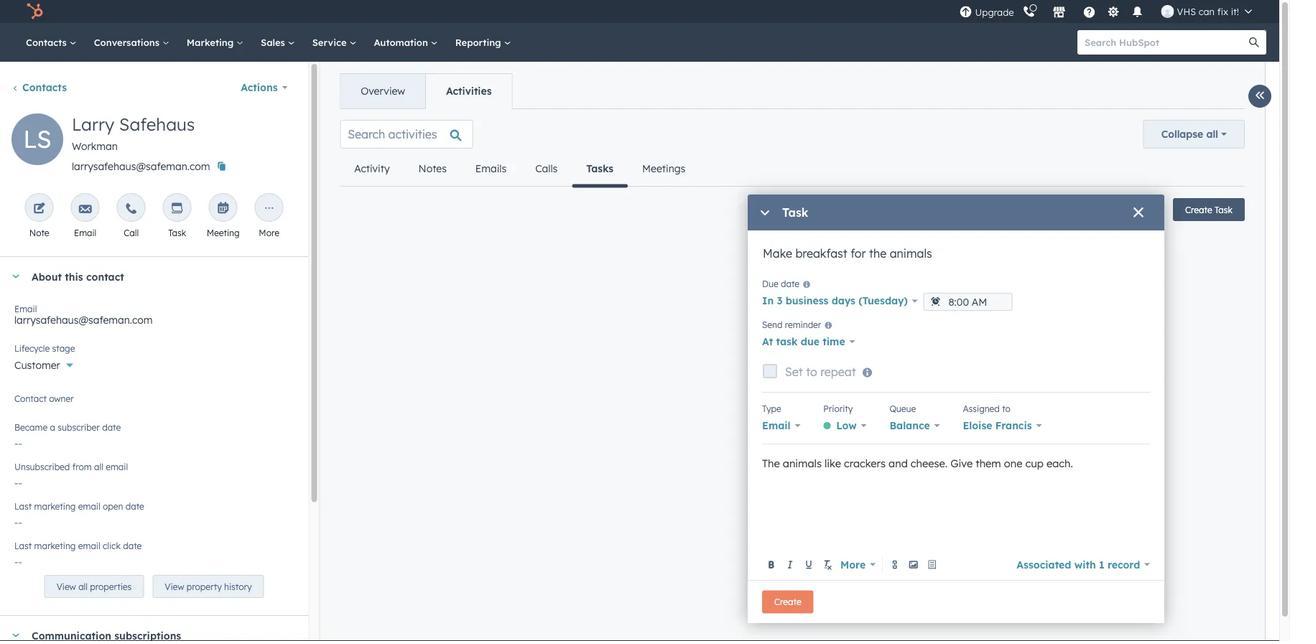 Task type: vqa. For each thing, say whether or not it's contained in the screenshot.
the Service
yes



Task type: describe. For each thing, give the bounding box(es) containing it.
the animals like crackers and cheese. give them one cup each.
[[763, 458, 1074, 470]]

property
[[187, 582, 222, 593]]

task inside button
[[1215, 204, 1233, 215]]

1 horizontal spatial email
[[74, 227, 97, 238]]

eloise francis image
[[1162, 5, 1175, 18]]

no owner button
[[14, 391, 294, 415]]

notes button
[[404, 152, 461, 186]]

repeat
[[821, 365, 856, 380]]

navigation containing overview
[[340, 73, 513, 109]]

give
[[951, 458, 973, 470]]

1 vertical spatial contacts link
[[12, 81, 67, 94]]

date right subscriber on the left bottom of the page
[[102, 422, 121, 433]]

type
[[763, 404, 782, 414]]

lifecycle stage
[[14, 343, 75, 354]]

in 3 business days (tuesday) button
[[763, 291, 918, 311]]

marketing for last marketing email click date
[[34, 541, 76, 552]]

all for collapse
[[1207, 128, 1219, 141]]

emails
[[476, 162, 507, 175]]

help button
[[1078, 0, 1102, 23]]

each.
[[1047, 458, 1074, 470]]

0 vertical spatial email
[[106, 462, 128, 473]]

unsubscribed
[[14, 462, 70, 473]]

notes
[[419, 162, 447, 175]]

eloise
[[964, 420, 993, 432]]

collapse
[[1162, 128, 1204, 141]]

priority
[[824, 404, 853, 414]]

from
[[72, 462, 92, 473]]

unsubscribed from all email
[[14, 462, 128, 473]]

note
[[29, 227, 49, 238]]

last marketing email click date
[[14, 541, 142, 552]]

meeting image
[[217, 203, 230, 216]]

Search HubSpot search field
[[1078, 30, 1254, 55]]

date right open
[[126, 501, 144, 512]]

at
[[763, 336, 774, 348]]

about this contact
[[32, 270, 124, 283]]

set to repeat
[[786, 365, 856, 380]]

about
[[32, 270, 62, 283]]

create for create
[[775, 597, 802, 608]]

business
[[786, 295, 829, 307]]

conversations link
[[85, 23, 178, 62]]

balance
[[890, 420, 931, 432]]

to for assigned
[[1003, 404, 1011, 414]]

0 horizontal spatial more
[[259, 227, 280, 238]]

customer
[[14, 359, 60, 372]]

larry
[[72, 114, 114, 135]]

more button
[[838, 555, 879, 575]]

send
[[763, 319, 783, 330]]

assigned to
[[964, 404, 1011, 414]]

0 vertical spatial larrysafehaus@safeman.com
[[72, 160, 210, 173]]

associated with 1 record
[[1017, 559, 1141, 571]]

calls
[[536, 162, 558, 175]]

contact owner no owner
[[14, 394, 74, 412]]

email for open
[[78, 501, 100, 512]]

tasks button
[[572, 152, 628, 188]]

it!
[[1232, 5, 1240, 17]]

activities button
[[426, 74, 512, 109]]

assigned
[[964, 404, 1000, 414]]

marketing for last marketing email open date
[[34, 501, 76, 512]]

cheese.
[[911, 458, 948, 470]]

service
[[312, 36, 350, 48]]

crackers
[[845, 458, 886, 470]]

lifecycle
[[14, 343, 50, 354]]

more inside popup button
[[841, 559, 866, 571]]

workman
[[72, 140, 118, 153]]

fix
[[1218, 5, 1229, 17]]

upgrade image
[[960, 6, 973, 19]]

Search activities search field
[[340, 120, 473, 149]]

overview button
[[341, 74, 426, 109]]

larry safehaus workman
[[72, 114, 195, 153]]

create task
[[1186, 204, 1233, 215]]

with
[[1075, 559, 1097, 571]]

hubspot image
[[26, 3, 43, 20]]

view property history
[[165, 582, 252, 593]]

calls button
[[521, 152, 572, 186]]

record
[[1108, 559, 1141, 571]]

subscriber
[[58, 422, 100, 433]]

navigation containing activity
[[340, 152, 700, 188]]

to for set
[[807, 365, 818, 380]]

1
[[1100, 559, 1105, 571]]

reporting
[[456, 36, 504, 48]]

task
[[777, 336, 798, 348]]

contact
[[86, 270, 124, 283]]

marketplaces image
[[1053, 6, 1066, 19]]

due
[[763, 279, 779, 289]]

sales
[[261, 36, 288, 48]]

search button
[[1243, 30, 1267, 55]]

view for view property history
[[165, 582, 184, 593]]

marketing link
[[178, 23, 252, 62]]

contact
[[14, 394, 47, 404]]

Became a subscriber date text field
[[14, 431, 294, 454]]

balance button
[[890, 416, 941, 436]]

view all properties link
[[44, 576, 144, 599]]

due
[[801, 336, 820, 348]]

task image
[[171, 203, 184, 216]]

activity button
[[340, 152, 404, 186]]

low button
[[824, 416, 867, 436]]

create button
[[763, 591, 814, 614]]

reminder
[[785, 319, 822, 330]]



Task type: locate. For each thing, give the bounding box(es) containing it.
HH:MM text field
[[924, 293, 1013, 311]]

last for last marketing email open date
[[14, 501, 32, 512]]

actions
[[241, 81, 278, 94]]

3
[[777, 295, 783, 307]]

email down type
[[763, 420, 791, 432]]

navigation
[[340, 73, 513, 109], [340, 152, 700, 188]]

email
[[106, 462, 128, 473], [78, 501, 100, 512], [78, 541, 100, 552]]

1 last from the top
[[14, 501, 32, 512]]

calling icon button
[[1017, 2, 1042, 21]]

service link
[[304, 23, 365, 62]]

1 vertical spatial all
[[94, 462, 103, 473]]

email right from
[[106, 462, 128, 473]]

meetings
[[643, 162, 686, 175]]

settings image
[[1108, 6, 1121, 19]]

history
[[224, 582, 252, 593]]

more image
[[263, 203, 276, 216]]

associated
[[1017, 559, 1072, 571]]

0 vertical spatial more
[[259, 227, 280, 238]]

reporting link
[[447, 23, 520, 62]]

email down email image
[[74, 227, 97, 238]]

associated with 1 record button
[[1017, 555, 1151, 575]]

marketing down the last marketing email open date
[[34, 541, 76, 552]]

all left properties
[[78, 582, 88, 593]]

email inside the email larrysafehaus@safeman.com
[[14, 304, 37, 314]]

2 horizontal spatial all
[[1207, 128, 1219, 141]]

view left property
[[165, 582, 184, 593]]

note image
[[33, 203, 46, 216]]

all inside collapse all popup button
[[1207, 128, 1219, 141]]

tasks
[[587, 162, 614, 175]]

1 horizontal spatial view
[[165, 582, 184, 593]]

owner
[[49, 394, 74, 404], [31, 399, 60, 412]]

email
[[74, 227, 97, 238], [14, 304, 37, 314], [763, 420, 791, 432]]

2 vertical spatial email
[[78, 541, 100, 552]]

2 vertical spatial email
[[763, 420, 791, 432]]

2 vertical spatial all
[[78, 582, 88, 593]]

email down caret image
[[14, 304, 37, 314]]

menu
[[959, 0, 1263, 23]]

in
[[763, 295, 774, 307]]

email left open
[[78, 501, 100, 512]]

1 vertical spatial marketing
[[34, 541, 76, 552]]

last down unsubscribed
[[14, 501, 32, 512]]

1 vertical spatial create
[[775, 597, 802, 608]]

eloise francis button
[[964, 416, 1042, 436]]

contacts
[[26, 36, 70, 48], [22, 81, 67, 94]]

at task due time button
[[763, 332, 856, 352]]

calling icon image
[[1023, 6, 1036, 19]]

1 vertical spatial to
[[1003, 404, 1011, 414]]

(tuesday)
[[859, 295, 908, 307]]

1 horizontal spatial more
[[841, 559, 866, 571]]

upgrade
[[976, 6, 1015, 18]]

date right click
[[123, 541, 142, 552]]

queue
[[890, 404, 917, 414]]

can
[[1199, 5, 1216, 17]]

owner up became a subscriber date
[[49, 394, 74, 404]]

1 horizontal spatial task
[[783, 206, 809, 220]]

0 horizontal spatial all
[[78, 582, 88, 593]]

them
[[976, 458, 1002, 470]]

call image
[[125, 203, 138, 216]]

last marketing email open date
[[14, 501, 144, 512]]

0 vertical spatial contacts
[[26, 36, 70, 48]]

view for view all properties
[[57, 582, 76, 593]]

close dialog image
[[1134, 208, 1145, 219]]

0 horizontal spatial email
[[14, 304, 37, 314]]

email for click
[[78, 541, 100, 552]]

1 vertical spatial last
[[14, 541, 32, 552]]

all
[[1207, 128, 1219, 141], [94, 462, 103, 473], [78, 582, 88, 593]]

one
[[1005, 458, 1023, 470]]

0 horizontal spatial view
[[57, 582, 76, 593]]

open
[[103, 501, 123, 512]]

all right from
[[94, 462, 103, 473]]

0 vertical spatial all
[[1207, 128, 1219, 141]]

0 vertical spatial contacts link
[[17, 23, 85, 62]]

meeting
[[207, 227, 240, 238]]

last down the last marketing email open date
[[14, 541, 32, 552]]

email image
[[79, 203, 92, 216]]

date right due
[[781, 279, 800, 289]]

Last marketing email open date text field
[[14, 510, 294, 533]]

notifications button
[[1126, 0, 1150, 23]]

1 navigation from the top
[[340, 73, 513, 109]]

2 navigation from the top
[[340, 152, 700, 188]]

this
[[65, 270, 83, 283]]

days
[[832, 295, 856, 307]]

settings link
[[1105, 4, 1123, 19]]

last for last marketing email click date
[[14, 541, 32, 552]]

Unsubscribed from all email text field
[[14, 470, 294, 493]]

2 horizontal spatial task
[[1215, 204, 1233, 215]]

automation
[[374, 36, 431, 48]]

1 vertical spatial email
[[14, 304, 37, 314]]

overview
[[361, 85, 405, 97]]

customer button
[[14, 351, 294, 375]]

about this contact button
[[0, 257, 294, 296]]

view
[[57, 582, 76, 593], [165, 582, 184, 593]]

0 vertical spatial email
[[74, 227, 97, 238]]

search image
[[1250, 37, 1260, 47]]

help image
[[1084, 6, 1097, 19]]

email inside popup button
[[763, 420, 791, 432]]

2 view from the left
[[165, 582, 184, 593]]

create
[[1186, 204, 1213, 215], [775, 597, 802, 608]]

1 vertical spatial email
[[78, 501, 100, 512]]

1 vertical spatial more
[[841, 559, 866, 571]]

emails button
[[461, 152, 521, 186]]

marketing
[[187, 36, 237, 48]]

create task button
[[1174, 198, 1246, 221]]

stage
[[52, 343, 75, 354]]

2 marketing from the top
[[34, 541, 76, 552]]

at task due time
[[763, 336, 846, 348]]

sales link
[[252, 23, 304, 62]]

more
[[259, 227, 280, 238], [841, 559, 866, 571]]

collapse all button
[[1144, 120, 1246, 149]]

0 vertical spatial to
[[807, 365, 818, 380]]

Last marketing email click date text field
[[14, 549, 294, 572]]

0 vertical spatial navigation
[[340, 73, 513, 109]]

all right 'collapse'
[[1207, 128, 1219, 141]]

1 view from the left
[[57, 582, 76, 593]]

view property history link
[[153, 576, 264, 599]]

vhs can fix it!
[[1178, 5, 1240, 17]]

hubspot link
[[17, 3, 54, 20]]

menu containing vhs can fix it!
[[959, 0, 1263, 23]]

0 vertical spatial marketing
[[34, 501, 76, 512]]

low
[[837, 420, 857, 432]]

no
[[14, 399, 28, 412]]

0 vertical spatial last
[[14, 501, 32, 512]]

marketing down unsubscribed
[[34, 501, 76, 512]]

1 vertical spatial larrysafehaus@safeman.com
[[14, 314, 153, 327]]

email left click
[[78, 541, 100, 552]]

caret image
[[12, 634, 20, 638]]

caret image
[[12, 275, 20, 279]]

marketing
[[34, 501, 76, 512], [34, 541, 76, 552]]

all inside view all properties link
[[78, 582, 88, 593]]

automation link
[[365, 23, 447, 62]]

collapse all
[[1162, 128, 1219, 141]]

Title text field
[[763, 245, 1151, 274]]

to right set at the right of page
[[807, 365, 818, 380]]

task
[[1215, 204, 1233, 215], [783, 206, 809, 220], [168, 227, 186, 238]]

call
[[124, 227, 139, 238]]

to up eloise francis popup button
[[1003, 404, 1011, 414]]

1 horizontal spatial to
[[1003, 404, 1011, 414]]

the
[[763, 458, 780, 470]]

activity
[[355, 162, 390, 175]]

2 horizontal spatial email
[[763, 420, 791, 432]]

became
[[14, 422, 48, 433]]

marketplaces button
[[1045, 0, 1075, 23]]

0 vertical spatial create
[[1186, 204, 1213, 215]]

properties
[[90, 582, 132, 593]]

safehaus
[[119, 114, 195, 135]]

0 horizontal spatial task
[[168, 227, 186, 238]]

francis
[[996, 420, 1033, 432]]

all for view
[[78, 582, 88, 593]]

like
[[825, 458, 842, 470]]

view down last marketing email click date
[[57, 582, 76, 593]]

0 horizontal spatial create
[[775, 597, 802, 608]]

eloise francis
[[964, 420, 1033, 432]]

1 horizontal spatial create
[[1186, 204, 1213, 215]]

1 vertical spatial navigation
[[340, 152, 700, 188]]

larrysafehaus@safeman.com up stage
[[14, 314, 153, 327]]

animals
[[783, 458, 822, 470]]

owner up a
[[31, 399, 60, 412]]

notifications image
[[1132, 6, 1145, 19]]

actions button
[[232, 73, 297, 102]]

2 last from the top
[[14, 541, 32, 552]]

a
[[50, 422, 55, 433]]

0 horizontal spatial to
[[807, 365, 818, 380]]

create for create task
[[1186, 204, 1213, 215]]

due date
[[763, 279, 800, 289]]

to
[[807, 365, 818, 380], [1003, 404, 1011, 414]]

1 marketing from the top
[[34, 501, 76, 512]]

time
[[823, 336, 846, 348]]

1 vertical spatial contacts
[[22, 81, 67, 94]]

minimize dialog image
[[760, 208, 771, 219]]

larrysafehaus@safeman.com down larry safehaus workman
[[72, 160, 210, 173]]

1 horizontal spatial all
[[94, 462, 103, 473]]



